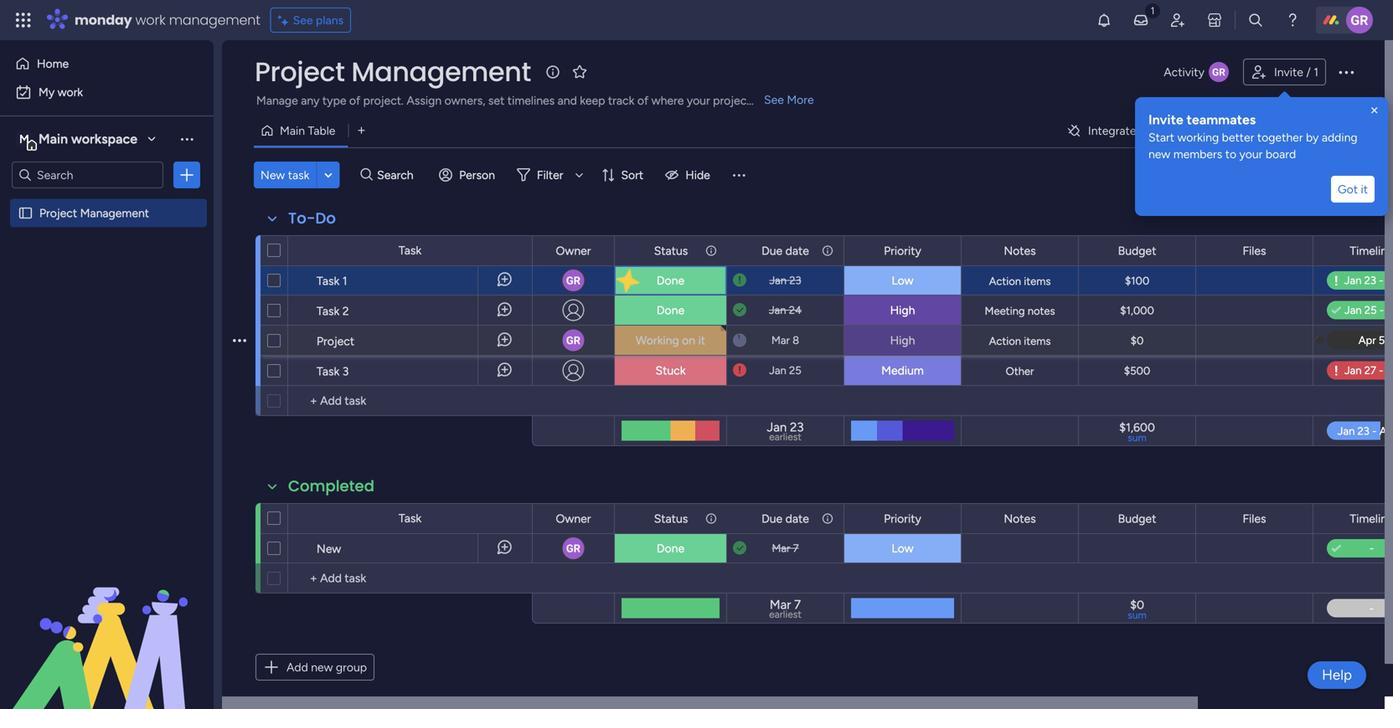 Task type: describe. For each thing, give the bounding box(es) containing it.
together
[[1257, 130, 1303, 145]]

mar 7 earliest
[[769, 598, 802, 621]]

public board image
[[18, 205, 34, 221]]

v2 overdue deadline image
[[733, 273, 747, 289]]

got it button
[[1331, 176, 1375, 203]]

got
[[1338, 182, 1358, 196]]

$100
[[1125, 274, 1150, 288]]

assign
[[407, 93, 442, 108]]

main for main workspace
[[39, 131, 68, 147]]

set
[[488, 93, 505, 108]]

members
[[1174, 147, 1223, 161]]

automate button
[[1229, 117, 1318, 144]]

jan 25
[[769, 364, 802, 377]]

integrate
[[1088, 124, 1136, 138]]

$0 for $0 sum
[[1130, 598, 1144, 612]]

1 + add task text field from the top
[[297, 391, 525, 411]]

action for project
[[989, 335, 1021, 348]]

1 of from the left
[[349, 93, 360, 108]]

manage any type of project. assign owners, set timelines and keep track of where your project stands.
[[256, 93, 791, 108]]

greg robinson image
[[1346, 7, 1373, 34]]

jan for jan 23
[[770, 274, 787, 287]]

other
[[1006, 365, 1034, 378]]

earliest for mar
[[769, 609, 802, 621]]

angle down image
[[324, 169, 332, 181]]

working
[[636, 333, 679, 348]]

project
[[713, 93, 751, 108]]

to
[[1226, 147, 1237, 161]]

add new group
[[287, 661, 367, 675]]

1 due date from the top
[[762, 244, 809, 258]]

by
[[1306, 130, 1319, 145]]

person
[[459, 168, 495, 182]]

task for task 3
[[317, 364, 340, 379]]

invite for /
[[1274, 65, 1304, 79]]

1 horizontal spatial management
[[351, 53, 531, 90]]

main table button
[[254, 117, 348, 144]]

v2 overdue deadline image
[[733, 363, 747, 379]]

1 due from the top
[[762, 244, 783, 258]]

table
[[308, 124, 335, 138]]

where
[[652, 93, 684, 108]]

monday marketplace image
[[1207, 12, 1223, 28]]

1 low from the top
[[892, 274, 914, 288]]

status for completed
[[654, 512, 688, 526]]

project inside list box
[[39, 206, 77, 220]]

budget for second budget field from the top of the page
[[1118, 512, 1157, 526]]

jan 23 earliest
[[767, 420, 804, 443]]

mar for mar 8
[[772, 334, 790, 347]]

Project Management field
[[251, 53, 535, 90]]

Search field
[[373, 163, 423, 187]]

23 for jan 23 earliest
[[790, 420, 804, 435]]

stuck
[[656, 364, 686, 378]]

2 date from the top
[[786, 512, 809, 526]]

activity button
[[1157, 59, 1237, 85]]

2
[[342, 304, 349, 318]]

help image
[[1284, 12, 1301, 28]]

invite for teammates
[[1149, 112, 1184, 128]]

options image
[[233, 320, 246, 362]]

completed
[[288, 476, 375, 497]]

new inside button
[[311, 661, 333, 675]]

23 for jan 23
[[789, 274, 801, 287]]

1 vertical spatial 1
[[342, 274, 347, 288]]

1 priority from the top
[[884, 244, 922, 258]]

budget for first budget field from the top
[[1118, 244, 1157, 258]]

mar 7
[[772, 542, 799, 556]]

main for main table
[[280, 124, 305, 138]]

invite / 1 button
[[1243, 59, 1326, 85]]

meeting
[[985, 305, 1025, 318]]

8
[[793, 334, 799, 347]]

it inside got it button
[[1361, 182, 1368, 196]]

mar for mar 7
[[772, 542, 790, 556]]

to-
[[288, 208, 315, 229]]

task 1
[[317, 274, 347, 288]]

action items for project
[[989, 335, 1051, 348]]

main workspace
[[39, 131, 137, 147]]

person button
[[432, 162, 505, 189]]

$1,600
[[1120, 421, 1155, 435]]

teammates
[[1187, 112, 1256, 128]]

$0 for $0
[[1131, 334, 1144, 348]]

integrate button
[[1060, 113, 1222, 148]]

task for task 2
[[317, 304, 340, 318]]

arrow down image
[[569, 165, 589, 185]]

1 horizontal spatial project management
[[255, 53, 531, 90]]

type
[[322, 93, 346, 108]]

task 2
[[317, 304, 349, 318]]

monday work management
[[75, 10, 260, 29]]

activity
[[1164, 65, 1205, 79]]

v2 done deadline image for jan 24
[[733, 302, 747, 318]]

adding
[[1322, 130, 1358, 145]]

/
[[1306, 65, 1311, 79]]

search everything image
[[1248, 12, 1264, 28]]

3
[[342, 364, 349, 379]]

2 notes field from the top
[[1000, 510, 1040, 528]]

notes for 1st "notes" field from the top
[[1004, 244, 1036, 258]]

invite teammates heading
[[1149, 111, 1375, 129]]

action for task 1
[[989, 275, 1021, 288]]

home
[[37, 57, 69, 71]]

task 3
[[317, 364, 349, 379]]

$1,000
[[1120, 304, 1154, 318]]

help
[[1322, 667, 1352, 684]]

menu image
[[730, 167, 747, 183]]

meeting notes
[[985, 305, 1055, 318]]

jan for jan 25
[[769, 364, 787, 377]]

1 files field from the top
[[1239, 242, 1271, 260]]

medium
[[882, 364, 924, 378]]

2 owner field from the top
[[552, 510, 595, 528]]

work for monday
[[135, 10, 166, 29]]

project management list box
[[0, 196, 214, 454]]

0 horizontal spatial options image
[[178, 167, 195, 183]]

see plans
[[293, 13, 344, 27]]

timeline for completed
[[1350, 512, 1393, 526]]

new task
[[261, 168, 310, 182]]

0 vertical spatial project
[[255, 53, 345, 90]]

1 vertical spatial it
[[698, 333, 706, 348]]

board
[[1266, 147, 1296, 161]]

hide button
[[659, 162, 720, 189]]

jan inside jan 23 earliest
[[767, 420, 787, 435]]

new for new task
[[261, 168, 285, 182]]

1 date from the top
[[786, 244, 809, 258]]

show board description image
[[543, 64, 563, 80]]

earliest for jan
[[769, 431, 802, 443]]

jan 24
[[769, 304, 802, 317]]

task
[[288, 168, 310, 182]]

management inside project management list box
[[80, 206, 149, 220]]

see plans button
[[270, 8, 351, 33]]

m
[[19, 132, 29, 146]]

no file image
[[1247, 361, 1261, 381]]

To-Do field
[[284, 208, 340, 230]]

$500
[[1124, 364, 1151, 378]]

manage
[[256, 93, 298, 108]]

Search in workspace field
[[35, 165, 140, 185]]

and
[[558, 93, 577, 108]]

to-do
[[288, 208, 336, 229]]



Task type: locate. For each thing, give the bounding box(es) containing it.
0 vertical spatial $0
[[1131, 334, 1144, 348]]

2 of from the left
[[637, 93, 649, 108]]

0 vertical spatial work
[[135, 10, 166, 29]]

0 horizontal spatial it
[[698, 333, 706, 348]]

start
[[1149, 130, 1175, 145]]

earliest down jan 25
[[769, 431, 802, 443]]

on
[[682, 333, 695, 348]]

due date field up mar 7
[[758, 510, 813, 528]]

0 vertical spatial mar
[[772, 334, 790, 347]]

2 notes from the top
[[1004, 512, 1036, 526]]

add to favorites image
[[571, 63, 588, 80]]

1 vertical spatial your
[[1240, 147, 1263, 161]]

project up any
[[255, 53, 345, 90]]

0 vertical spatial v2 done deadline image
[[733, 302, 747, 318]]

workspace
[[71, 131, 137, 147]]

timeline for to-do
[[1350, 244, 1393, 258]]

1 vertical spatial notes
[[1004, 512, 1036, 526]]

home link
[[10, 50, 204, 77]]

2 low from the top
[[892, 542, 914, 556]]

0 vertical spatial status field
[[650, 242, 692, 260]]

1 horizontal spatial main
[[280, 124, 305, 138]]

due date up mar 7
[[762, 512, 809, 526]]

project
[[255, 53, 345, 90], [39, 206, 77, 220], [317, 334, 355, 349]]

any
[[301, 93, 320, 108]]

task for task 1
[[317, 274, 340, 288]]

done
[[657, 274, 685, 288], [657, 303, 685, 318], [657, 542, 685, 556]]

1 23 from the top
[[789, 274, 801, 287]]

0 vertical spatial sum
[[1128, 432, 1147, 444]]

0 vertical spatial priority
[[884, 244, 922, 258]]

automate
[[1259, 124, 1311, 138]]

24
[[789, 304, 802, 317]]

23 up "24"
[[789, 274, 801, 287]]

date
[[786, 244, 809, 258], [786, 512, 809, 526]]

2 $0 from the top
[[1130, 598, 1144, 612]]

your right to
[[1240, 147, 1263, 161]]

home option
[[10, 50, 204, 77]]

1 vertical spatial work
[[58, 85, 83, 99]]

0 vertical spatial files
[[1243, 244, 1266, 258]]

options image down workspace options icon
[[178, 167, 195, 183]]

0 vertical spatial action items
[[989, 275, 1051, 288]]

lottie animation image
[[0, 540, 214, 710]]

0 vertical spatial it
[[1361, 182, 1368, 196]]

new
[[1149, 147, 1171, 161], [311, 661, 333, 675]]

0 vertical spatial budget field
[[1114, 242, 1161, 260]]

0 vertical spatial management
[[351, 53, 531, 90]]

1 due date field from the top
[[758, 242, 813, 260]]

2 vertical spatial project
[[317, 334, 355, 349]]

mar left 8 in the top of the page
[[772, 334, 790, 347]]

1 owner from the top
[[556, 244, 591, 258]]

management up assign at the top of the page
[[351, 53, 531, 90]]

1 status field from the top
[[650, 242, 692, 260]]

status field down "hide" popup button
[[650, 242, 692, 260]]

action items up other
[[989, 335, 1051, 348]]

items for project
[[1024, 335, 1051, 348]]

your inside invite teammates start working better together by adding new members to your board
[[1240, 147, 1263, 161]]

low
[[892, 274, 914, 288], [892, 542, 914, 556]]

add view image
[[358, 125, 365, 137]]

track
[[608, 93, 635, 108]]

new inside button
[[261, 168, 285, 182]]

1 image
[[1145, 1, 1160, 20]]

0 horizontal spatial new
[[311, 661, 333, 675]]

0 horizontal spatial management
[[80, 206, 149, 220]]

dapulse checkmark sign image
[[1332, 301, 1341, 321]]

Budget field
[[1114, 242, 1161, 260], [1114, 510, 1161, 528]]

1 horizontal spatial it
[[1361, 182, 1368, 196]]

filter
[[537, 168, 563, 182]]

got it
[[1338, 182, 1368, 196]]

2 action items from the top
[[989, 335, 1051, 348]]

2 vertical spatial mar
[[770, 598, 791, 613]]

1 files from the top
[[1243, 244, 1266, 258]]

working on it
[[636, 333, 706, 348]]

2 due date field from the top
[[758, 510, 813, 528]]

project management inside list box
[[39, 206, 149, 220]]

0 horizontal spatial project management
[[39, 206, 149, 220]]

2 owner from the top
[[556, 512, 591, 526]]

filter button
[[510, 162, 589, 189]]

1 vertical spatial see
[[764, 93, 784, 107]]

2 v2 done deadline image from the top
[[733, 541, 747, 557]]

mar down mar 7
[[770, 598, 791, 613]]

notes
[[1028, 305, 1055, 318]]

invite inside button
[[1274, 65, 1304, 79]]

jan 23
[[770, 274, 801, 287]]

it
[[1361, 182, 1368, 196], [698, 333, 706, 348]]

0 horizontal spatial your
[[687, 93, 710, 108]]

1 vertical spatial budget field
[[1114, 510, 1161, 528]]

lottie animation element
[[0, 540, 214, 710]]

0 vertical spatial + add task text field
[[297, 391, 525, 411]]

see for see plans
[[293, 13, 313, 27]]

1 vertical spatial new
[[317, 542, 341, 556]]

Files field
[[1239, 242, 1271, 260], [1239, 510, 1271, 528]]

mar 8
[[772, 334, 799, 347]]

working
[[1178, 130, 1219, 145]]

1 horizontal spatial see
[[764, 93, 784, 107]]

1 $0 from the top
[[1131, 334, 1144, 348]]

see for see more
[[764, 93, 784, 107]]

1 horizontal spatial of
[[637, 93, 649, 108]]

date up "jan 23"
[[786, 244, 809, 258]]

2 sum from the top
[[1128, 610, 1147, 622]]

collapse board header image
[[1342, 124, 1356, 137]]

Notes field
[[1000, 242, 1040, 260], [1000, 510, 1040, 528]]

new down completed field
[[317, 542, 341, 556]]

new
[[261, 168, 285, 182], [317, 542, 341, 556]]

date up mar 7
[[786, 512, 809, 526]]

files
[[1243, 244, 1266, 258], [1243, 512, 1266, 526]]

timeline field for completed
[[1346, 510, 1393, 528]]

2 status field from the top
[[650, 510, 692, 528]]

group
[[336, 661, 367, 675]]

0 vertical spatial done
[[657, 274, 685, 288]]

1 vertical spatial priority field
[[880, 510, 926, 528]]

$1,600 sum
[[1120, 421, 1155, 444]]

main table
[[280, 124, 335, 138]]

update feed image
[[1133, 12, 1150, 28]]

1 vertical spatial 7
[[794, 598, 801, 613]]

add
[[287, 661, 308, 675]]

0 vertical spatial 7
[[793, 542, 799, 556]]

2 budget field from the top
[[1114, 510, 1161, 528]]

2 due date from the top
[[762, 512, 809, 526]]

0 vertical spatial budget
[[1118, 244, 1157, 258]]

jan left "24"
[[769, 304, 786, 317]]

jan left 25
[[769, 364, 787, 377]]

2 high from the top
[[890, 333, 915, 348]]

new for new
[[317, 542, 341, 556]]

1 vertical spatial timeline
[[1350, 512, 1393, 526]]

0 vertical spatial due date field
[[758, 242, 813, 260]]

main right workspace image
[[39, 131, 68, 147]]

1 vertical spatial action
[[989, 335, 1021, 348]]

1 vertical spatial + add task text field
[[297, 569, 525, 589]]

see left "plans"
[[293, 13, 313, 27]]

invite members image
[[1170, 12, 1186, 28]]

files for 1st the files field
[[1243, 244, 1266, 258]]

timeline
[[1350, 244, 1393, 258], [1350, 512, 1393, 526]]

main inside button
[[280, 124, 305, 138]]

1 vertical spatial sum
[[1128, 610, 1147, 622]]

project management
[[255, 53, 531, 90], [39, 206, 149, 220]]

0 vertical spatial project management
[[255, 53, 531, 90]]

select product image
[[15, 12, 32, 28]]

workspace image
[[16, 130, 33, 148]]

due up "jan 23"
[[762, 244, 783, 258]]

1 right /
[[1314, 65, 1319, 79]]

2 done from the top
[[657, 303, 685, 318]]

your
[[687, 93, 710, 108], [1240, 147, 1263, 161]]

2 timeline field from the top
[[1346, 510, 1393, 528]]

v2 done deadline image
[[733, 302, 747, 318], [733, 541, 747, 557]]

0 horizontal spatial 1
[[342, 274, 347, 288]]

work right "monday"
[[135, 10, 166, 29]]

2 status from the top
[[654, 512, 688, 526]]

1 owner field from the top
[[552, 242, 595, 260]]

2 earliest from the top
[[769, 609, 802, 621]]

1 done from the top
[[657, 274, 685, 288]]

1 budget from the top
[[1118, 244, 1157, 258]]

0 vertical spatial due date
[[762, 244, 809, 258]]

2 files from the top
[[1243, 512, 1266, 526]]

project down task 2
[[317, 334, 355, 349]]

1 vertical spatial options image
[[178, 167, 195, 183]]

0 vertical spatial notes
[[1004, 244, 1036, 258]]

0 vertical spatial 1
[[1314, 65, 1319, 79]]

status field for completed
[[650, 510, 692, 528]]

Timeline field
[[1346, 242, 1393, 260], [1346, 510, 1393, 528]]

project management down search in workspace "field"
[[39, 206, 149, 220]]

2 timeline from the top
[[1350, 512, 1393, 526]]

1 vertical spatial mar
[[772, 542, 790, 556]]

1 vertical spatial new
[[311, 661, 333, 675]]

mar inside mar 7 earliest
[[770, 598, 791, 613]]

1 horizontal spatial your
[[1240, 147, 1263, 161]]

0 vertical spatial files field
[[1239, 242, 1271, 260]]

sum inside $1,600 sum
[[1128, 432, 1147, 444]]

1 inside button
[[1314, 65, 1319, 79]]

action items for task 1
[[989, 275, 1051, 288]]

action
[[989, 275, 1021, 288], [989, 335, 1021, 348]]

main
[[280, 124, 305, 138], [39, 131, 68, 147]]

1 horizontal spatial work
[[135, 10, 166, 29]]

7 down mar 7
[[794, 598, 801, 613]]

1 horizontal spatial options image
[[1336, 62, 1356, 82]]

items down the notes at the top right of page
[[1024, 335, 1051, 348]]

1 action from the top
[[989, 275, 1021, 288]]

2 23 from the top
[[790, 420, 804, 435]]

v2 done deadline image left mar 7
[[733, 541, 747, 557]]

1 vertical spatial 23
[[790, 420, 804, 435]]

1 timeline from the top
[[1350, 244, 1393, 258]]

2 vertical spatial done
[[657, 542, 685, 556]]

timelines
[[508, 93, 555, 108]]

0 vertical spatial owner field
[[552, 242, 595, 260]]

notes for 1st "notes" field from the bottom
[[1004, 512, 1036, 526]]

due up mar 7
[[762, 512, 783, 526]]

close image
[[1368, 104, 1382, 117]]

of right track
[[637, 93, 649, 108]]

0 horizontal spatial see
[[293, 13, 313, 27]]

v2 search image
[[361, 166, 373, 185]]

it right got
[[1361, 182, 1368, 196]]

new task button
[[254, 162, 316, 189]]

due date field up "jan 23"
[[758, 242, 813, 260]]

1 horizontal spatial new
[[1149, 147, 1171, 161]]

new left task in the left top of the page
[[261, 168, 285, 182]]

1 vertical spatial invite
[[1149, 112, 1184, 128]]

3 done from the top
[[657, 542, 685, 556]]

7 inside mar 7 earliest
[[794, 598, 801, 613]]

1 notes field from the top
[[1000, 242, 1040, 260]]

notifications image
[[1096, 12, 1113, 28]]

work right my
[[58, 85, 83, 99]]

keep
[[580, 93, 605, 108]]

options image right /
[[1336, 62, 1356, 82]]

Due date field
[[758, 242, 813, 260], [758, 510, 813, 528]]

v2 done deadline image down v2 overdue deadline icon
[[733, 302, 747, 318]]

project.
[[363, 93, 404, 108]]

invite up start
[[1149, 112, 1184, 128]]

items up the notes at the top right of page
[[1024, 275, 1051, 288]]

1 vertical spatial priority
[[884, 512, 922, 526]]

sort
[[621, 168, 644, 182]]

1 vertical spatial project management
[[39, 206, 149, 220]]

invite / 1
[[1274, 65, 1319, 79]]

management down search in workspace "field"
[[80, 206, 149, 220]]

Owner field
[[552, 242, 595, 260], [552, 510, 595, 528]]

1 vertical spatial management
[[80, 206, 149, 220]]

jan down jan 25
[[767, 420, 787, 435]]

1 timeline field from the top
[[1346, 242, 1393, 260]]

monday
[[75, 10, 132, 29]]

invite teammates start working better together by adding new members to your board
[[1149, 112, 1358, 161]]

0 vertical spatial your
[[687, 93, 710, 108]]

2 items from the top
[[1024, 335, 1051, 348]]

due date up "jan 23"
[[762, 244, 809, 258]]

v2 done deadline image for mar 7
[[733, 541, 747, 557]]

status down "hide" popup button
[[654, 244, 688, 258]]

due
[[762, 244, 783, 258], [762, 512, 783, 526]]

1 sum from the top
[[1128, 432, 1147, 444]]

1 v2 done deadline image from the top
[[733, 302, 747, 318]]

management
[[169, 10, 260, 29]]

project right public board image
[[39, 206, 77, 220]]

1 vertical spatial files
[[1243, 512, 1266, 526]]

dapulse checkmark sign image
[[1332, 540, 1341, 560]]

add new group button
[[256, 654, 375, 681]]

files for second the files field from the top of the page
[[1243, 512, 1266, 526]]

sum
[[1128, 432, 1147, 444], [1128, 610, 1147, 622]]

0 vertical spatial new
[[1149, 147, 1171, 161]]

main inside workspace selection element
[[39, 131, 68, 147]]

new inside invite teammates start working better together by adding new members to your board
[[1149, 147, 1171, 161]]

1 earliest from the top
[[769, 431, 802, 443]]

1 vertical spatial low
[[892, 542, 914, 556]]

management
[[351, 53, 531, 90], [80, 206, 149, 220]]

better
[[1222, 130, 1255, 145]]

your right 'where'
[[687, 93, 710, 108]]

7 for mar 7
[[793, 542, 799, 556]]

option
[[0, 198, 214, 202]]

2 budget from the top
[[1118, 512, 1157, 526]]

action up 'meeting'
[[989, 275, 1021, 288]]

0 vertical spatial options image
[[1336, 62, 1356, 82]]

0 vertical spatial status
[[654, 244, 688, 258]]

0 horizontal spatial main
[[39, 131, 68, 147]]

of right type
[[349, 93, 360, 108]]

2 priority from the top
[[884, 512, 922, 526]]

earliest inside jan 23 earliest
[[769, 431, 802, 443]]

+ Add task text field
[[297, 391, 525, 411], [297, 569, 525, 589]]

1 horizontal spatial 1
[[1314, 65, 1319, 79]]

action down 'meeting'
[[989, 335, 1021, 348]]

1 vertical spatial notes field
[[1000, 510, 1040, 528]]

0 horizontal spatial of
[[349, 93, 360, 108]]

1 vertical spatial done
[[657, 303, 685, 318]]

7 up mar 7 earliest
[[793, 542, 799, 556]]

main left table
[[280, 124, 305, 138]]

workspace selection element
[[16, 129, 140, 151]]

7 for mar 7 earliest
[[794, 598, 801, 613]]

Completed field
[[284, 476, 379, 498]]

status
[[654, 244, 688, 258], [654, 512, 688, 526]]

hide
[[686, 168, 710, 182]]

sum for $1,600
[[1128, 432, 1147, 444]]

0 horizontal spatial invite
[[1149, 112, 1184, 128]]

1 vertical spatial project
[[39, 206, 77, 220]]

new down start
[[1149, 147, 1171, 161]]

25
[[789, 364, 802, 377]]

1 vertical spatial high
[[890, 333, 915, 348]]

stands.
[[754, 93, 791, 108]]

jan up "jan 24"
[[770, 274, 787, 287]]

invite
[[1274, 65, 1304, 79], [1149, 112, 1184, 128]]

0 horizontal spatial work
[[58, 85, 83, 99]]

invite inside invite teammates start working better together by adding new members to your board
[[1149, 112, 1184, 128]]

mar up mar 7 earliest
[[772, 542, 790, 556]]

0 vertical spatial earliest
[[769, 431, 802, 443]]

Status field
[[650, 242, 692, 260], [650, 510, 692, 528]]

my work option
[[10, 79, 204, 106]]

1 vertical spatial budget
[[1118, 512, 1157, 526]]

1 action items from the top
[[989, 275, 1051, 288]]

1 items from the top
[[1024, 275, 1051, 288]]

Priority field
[[880, 242, 926, 260], [880, 510, 926, 528]]

more
[[787, 93, 814, 107]]

0 vertical spatial new
[[261, 168, 285, 182]]

work for my
[[58, 85, 83, 99]]

1 horizontal spatial new
[[317, 542, 341, 556]]

1 horizontal spatial invite
[[1274, 65, 1304, 79]]

owners,
[[445, 93, 485, 108]]

2 files field from the top
[[1239, 510, 1271, 528]]

status left column information icon
[[654, 512, 688, 526]]

due date
[[762, 244, 809, 258], [762, 512, 809, 526]]

items for task 1
[[1024, 275, 1051, 288]]

work inside option
[[58, 85, 83, 99]]

0 horizontal spatial new
[[261, 168, 285, 182]]

help button
[[1308, 662, 1367, 690]]

column information image
[[705, 512, 718, 526]]

sum for $0
[[1128, 610, 1147, 622]]

1 vertical spatial owner field
[[552, 510, 595, 528]]

0 vertical spatial low
[[892, 274, 914, 288]]

invite left /
[[1274, 65, 1304, 79]]

project management up project. at the left of the page
[[255, 53, 531, 90]]

budget
[[1118, 244, 1157, 258], [1118, 512, 1157, 526]]

see
[[293, 13, 313, 27], [764, 93, 784, 107]]

my work link
[[10, 79, 204, 106]]

1 up 2
[[342, 274, 347, 288]]

sort button
[[594, 162, 654, 189]]

0 vertical spatial invite
[[1274, 65, 1304, 79]]

1 vertical spatial files field
[[1239, 510, 1271, 528]]

my
[[39, 85, 55, 99]]

jan for jan 24
[[769, 304, 786, 317]]

23 down 25
[[790, 420, 804, 435]]

2 priority field from the top
[[880, 510, 926, 528]]

0 vertical spatial date
[[786, 244, 809, 258]]

2 + add task text field from the top
[[297, 569, 525, 589]]

mar
[[772, 334, 790, 347], [772, 542, 790, 556], [770, 598, 791, 613]]

1 vertical spatial status field
[[650, 510, 692, 528]]

1 notes from the top
[[1004, 244, 1036, 258]]

my work
[[39, 85, 83, 99]]

23 inside jan 23 earliest
[[790, 420, 804, 435]]

0 vertical spatial timeline field
[[1346, 242, 1393, 260]]

see inside "button"
[[293, 13, 313, 27]]

it right on
[[698, 333, 706, 348]]

timeline field for to-do
[[1346, 242, 1393, 260]]

see more
[[764, 93, 814, 107]]

7
[[793, 542, 799, 556], [794, 598, 801, 613]]

1 vertical spatial status
[[654, 512, 688, 526]]

options image
[[1336, 62, 1356, 82], [178, 167, 195, 183]]

workspace options image
[[178, 130, 195, 147]]

1 vertical spatial action items
[[989, 335, 1051, 348]]

1 high from the top
[[890, 303, 915, 318]]

earliest
[[769, 431, 802, 443], [769, 609, 802, 621]]

do
[[315, 208, 336, 229]]

work
[[135, 10, 166, 29], [58, 85, 83, 99]]

action items up meeting notes
[[989, 275, 1051, 288]]

status field for to-do
[[650, 242, 692, 260]]

status for to-do
[[654, 244, 688, 258]]

2 action from the top
[[989, 335, 1021, 348]]

1 budget field from the top
[[1114, 242, 1161, 260]]

0 vertical spatial high
[[890, 303, 915, 318]]

see left more
[[764, 93, 784, 107]]

0 vertical spatial see
[[293, 13, 313, 27]]

1 status from the top
[[654, 244, 688, 258]]

$0 inside $0 sum
[[1130, 598, 1144, 612]]

see more link
[[762, 91, 816, 108]]

new right add
[[311, 661, 333, 675]]

status field left column information icon
[[650, 510, 692, 528]]

1 priority field from the top
[[880, 242, 926, 260]]

1 vertical spatial due date
[[762, 512, 809, 526]]

column information image
[[705, 244, 718, 258], [821, 244, 835, 258], [821, 512, 835, 526]]

$0 sum
[[1128, 598, 1147, 622]]

2 due from the top
[[762, 512, 783, 526]]

earliest down mar 7
[[769, 609, 802, 621]]

0 vertical spatial 23
[[789, 274, 801, 287]]



Task type: vqa. For each thing, say whether or not it's contained in the screenshot.
we
no



